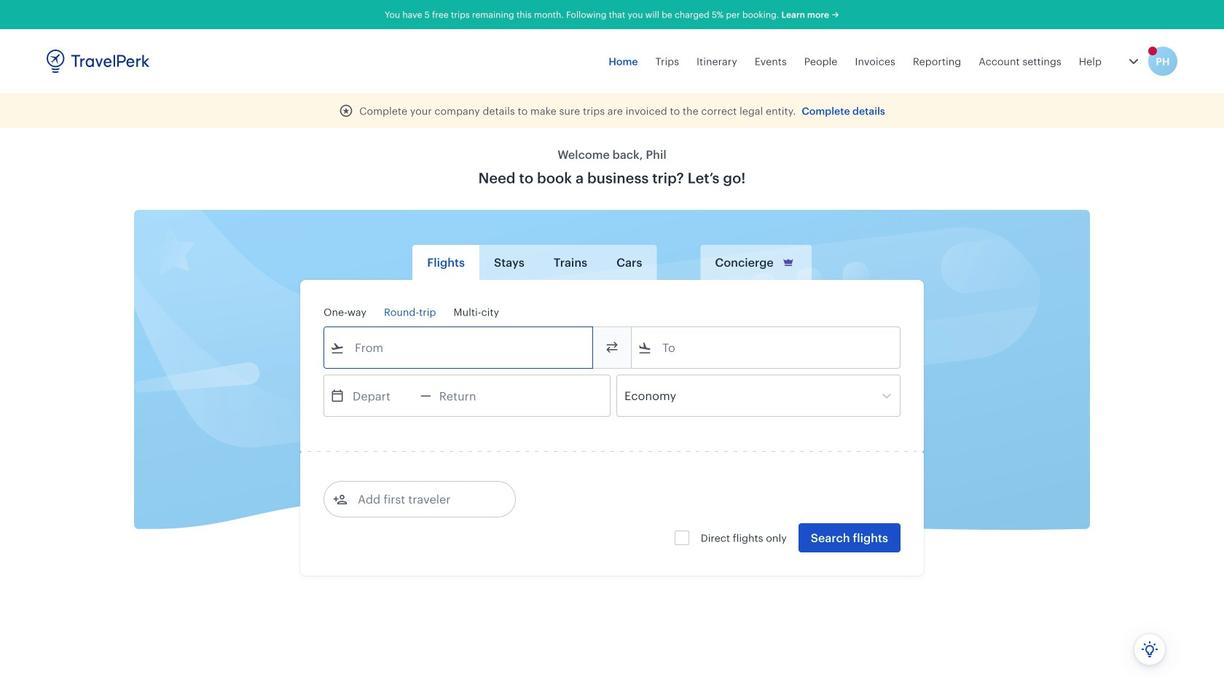 Task type: describe. For each thing, give the bounding box(es) containing it.
To search field
[[652, 336, 881, 359]]

Return text field
[[431, 375, 507, 416]]

From search field
[[345, 336, 574, 359]]

Add first traveler search field
[[348, 488, 499, 511]]



Task type: locate. For each thing, give the bounding box(es) containing it.
Depart text field
[[345, 375, 421, 416]]



